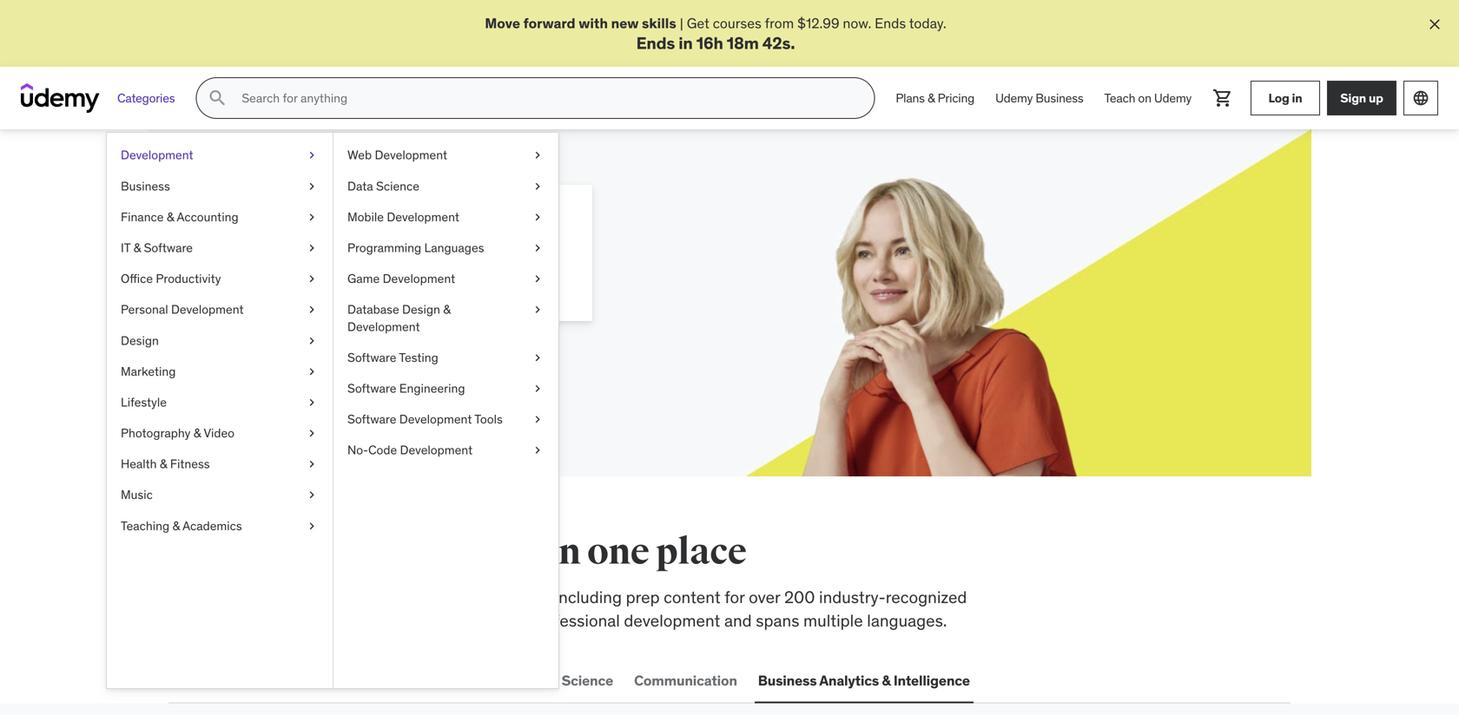 Task type: locate. For each thing, give the bounding box(es) containing it.
with left a
[[369, 248, 396, 266]]

xsmall image inside the marketing link
[[305, 363, 319, 380]]

development
[[121, 147, 193, 163], [375, 147, 447, 163], [387, 209, 459, 225], [383, 271, 455, 287], [171, 302, 244, 318], [347, 319, 420, 335], [399, 412, 472, 427], [400, 443, 473, 458], [204, 672, 291, 690]]

business up finance
[[121, 178, 170, 194]]

0 horizontal spatial web development
[[172, 672, 291, 690]]

xsmall image inside data science link
[[531, 178, 545, 195]]

xsmall image inside design link
[[305, 332, 319, 349]]

web for web development "link"
[[347, 147, 372, 163]]

1 as from the left
[[475, 248, 490, 266]]

skills up the 'workplace'
[[288, 530, 381, 575]]

0 horizontal spatial data science
[[347, 178, 419, 194]]

xsmall image inside game development link
[[531, 271, 545, 288]]

database design & development link
[[334, 295, 558, 343]]

0 horizontal spatial science
[[376, 178, 419, 194]]

0 vertical spatial data science
[[347, 178, 419, 194]]

development down software development tools link
[[400, 443, 473, 458]]

xsmall image inside photography & video link
[[305, 425, 319, 442]]

it left certifications
[[312, 672, 324, 690]]

0 vertical spatial data
[[347, 178, 373, 194]]

as left the little
[[475, 248, 490, 266]]

1 vertical spatial business
[[121, 178, 170, 194]]

& up office
[[133, 240, 141, 256]]

mobile development link
[[334, 202, 558, 233]]

0 horizontal spatial as
[[475, 248, 490, 266]]

2 vertical spatial business
[[758, 672, 817, 690]]

you
[[388, 530, 450, 575]]

today. right the now.
[[909, 14, 946, 32]]

technical
[[431, 587, 498, 608]]

0 horizontal spatial data
[[347, 178, 373, 194]]

udemy business link
[[985, 77, 1094, 119]]

data up mobile
[[347, 178, 373, 194]]

video
[[204, 426, 235, 441]]

xsmall image inside business link
[[305, 178, 319, 195]]

0 vertical spatial science
[[376, 178, 419, 194]]

teaching & academics link
[[107, 511, 333, 542]]

software development tools link
[[334, 404, 558, 435]]

in right "log" on the top right of page
[[1292, 90, 1302, 106]]

2 vertical spatial in
[[547, 530, 581, 575]]

critical
[[239, 587, 288, 608]]

1 vertical spatial web development
[[172, 672, 291, 690]]

web development down the certifications,
[[172, 672, 291, 690]]

1 horizontal spatial as
[[524, 248, 538, 266]]

udemy right "on"
[[1154, 90, 1192, 106]]

skills for your future expand your potential with a course for as little as $12.99. sale ends today.
[[231, 205, 538, 285]]

1 vertical spatial skills
[[288, 530, 381, 575]]

data science inside "button"
[[528, 672, 613, 690]]

0 horizontal spatial for
[[314, 205, 355, 241]]

0 horizontal spatial today.
[[343, 268, 381, 285]]

ends right the now.
[[875, 14, 906, 32]]

1 vertical spatial for
[[455, 248, 472, 266]]

business inside button
[[758, 672, 817, 690]]

web development button
[[168, 660, 294, 702]]

plans
[[896, 90, 925, 106]]

1 horizontal spatial web development
[[347, 147, 447, 163]]

design down the personal
[[121, 333, 159, 349]]

$12.99.
[[231, 268, 276, 285]]

1 horizontal spatial with
[[579, 14, 608, 32]]

xsmall image inside software development tools link
[[531, 411, 545, 428]]

it
[[121, 240, 130, 256], [312, 672, 324, 690]]

& right finance
[[167, 209, 174, 225]]

2 vertical spatial for
[[725, 587, 745, 608]]

course
[[410, 248, 452, 266]]

design
[[402, 302, 440, 318], [121, 333, 159, 349]]

xsmall image for software testing
[[531, 349, 545, 366]]

xsmall image for music
[[305, 487, 319, 504]]

office
[[121, 271, 153, 287]]

data science up mobile
[[347, 178, 419, 194]]

1 horizontal spatial udemy
[[1154, 90, 1192, 106]]

software engineering link
[[334, 373, 558, 404]]

software up the code
[[347, 412, 396, 427]]

2 horizontal spatial for
[[725, 587, 745, 608]]

& for video
[[193, 426, 201, 441]]

future
[[428, 205, 513, 241]]

& left video
[[193, 426, 201, 441]]

1 horizontal spatial ends
[[875, 14, 906, 32]]

game development link
[[334, 264, 558, 295]]

xsmall image for finance & accounting
[[305, 209, 319, 226]]

science
[[376, 178, 419, 194], [562, 672, 613, 690]]

xsmall image
[[305, 178, 319, 195], [305, 240, 319, 257], [305, 271, 319, 288], [531, 271, 545, 288], [531, 302, 545, 319], [531, 380, 545, 397], [305, 456, 319, 473], [305, 487, 319, 504]]

xsmall image inside database design & development link
[[531, 302, 545, 319]]

xsmall image inside the teaching & academics link
[[305, 518, 319, 535]]

1 horizontal spatial for
[[455, 248, 472, 266]]

& for pricing
[[928, 90, 935, 106]]

0 horizontal spatial business
[[121, 178, 170, 194]]

engineering
[[399, 381, 465, 396]]

web development link
[[334, 140, 558, 171]]

for up and
[[725, 587, 745, 608]]

today. down the potential
[[343, 268, 381, 285]]

your
[[360, 205, 423, 241], [281, 248, 308, 266]]

communication button
[[631, 660, 741, 702]]

software inside "link"
[[347, 381, 396, 396]]

xsmall image for personal development
[[305, 302, 319, 319]]

design down game development
[[402, 302, 440, 318]]

Search for anything text field
[[238, 84, 853, 113]]

web
[[347, 147, 372, 163], [172, 672, 201, 690]]

& down game development link
[[443, 302, 451, 318]]

udemy
[[995, 90, 1033, 106], [1154, 90, 1192, 106]]

today.
[[909, 14, 946, 32], [343, 268, 381, 285]]

1 horizontal spatial data science
[[528, 672, 613, 690]]

1 horizontal spatial business
[[758, 672, 817, 690]]

xsmall image inside mobile development link
[[531, 209, 545, 226]]

xsmall image inside health & fitness link
[[305, 456, 319, 473]]

shopping cart with 0 items image
[[1212, 88, 1233, 109]]

1 horizontal spatial your
[[360, 205, 423, 241]]

development for software development tools link
[[399, 412, 472, 427]]

software up office productivity
[[144, 240, 193, 256]]

xsmall image for teaching & academics
[[305, 518, 319, 535]]

xsmall image inside 'office productivity' link
[[305, 271, 319, 288]]

& right "plans"
[[928, 90, 935, 106]]

development for mobile development link on the top of page
[[387, 209, 459, 225]]

xsmall image inside it & software link
[[305, 240, 319, 257]]

web down the certifications,
[[172, 672, 201, 690]]

& right teaching
[[172, 518, 180, 534]]

well-
[[428, 610, 464, 631]]

0 horizontal spatial udemy
[[995, 90, 1033, 106]]

web development for web development button
[[172, 672, 291, 690]]

for up the potential
[[314, 205, 355, 241]]

1 vertical spatial data science
[[528, 672, 613, 690]]

xsmall image for software development tools
[[531, 411, 545, 428]]

design inside database design & development
[[402, 302, 440, 318]]

spans
[[756, 610, 799, 631]]

sign
[[1340, 90, 1366, 106]]

today. inside move forward with new skills | get courses from $12.99 now. ends today. ends in 16h 18m 42s .
[[909, 14, 946, 32]]

xsmall image inside 'lifestyle' link
[[305, 394, 319, 411]]

development inside button
[[204, 672, 291, 690]]

as right the little
[[524, 248, 538, 266]]

development down engineering
[[399, 412, 472, 427]]

0 vertical spatial skills
[[642, 14, 676, 32]]

data for data science "button"
[[528, 672, 559, 690]]

covering
[[168, 587, 235, 608]]

1 horizontal spatial design
[[402, 302, 440, 318]]

1 horizontal spatial web
[[347, 147, 372, 163]]

0 vertical spatial it
[[121, 240, 130, 256]]

skills up "supports"
[[372, 587, 409, 608]]

supports
[[359, 610, 424, 631]]

1 horizontal spatial science
[[562, 672, 613, 690]]

recognized
[[886, 587, 967, 608]]

xsmall image for lifestyle
[[305, 394, 319, 411]]

0 horizontal spatial in
[[547, 530, 581, 575]]

accounting
[[177, 209, 238, 225]]

development inside database design & development
[[347, 319, 420, 335]]

skills left |
[[642, 14, 676, 32]]

xsmall image inside web development "link"
[[531, 147, 545, 164]]

xsmall image inside the programming languages link
[[531, 240, 545, 257]]

for
[[314, 205, 355, 241], [455, 248, 472, 266], [725, 587, 745, 608]]

xsmall image for data science
[[531, 178, 545, 195]]

web up mobile
[[347, 147, 372, 163]]

sign up link
[[1327, 81, 1397, 116]]

xsmall image for no-code development
[[531, 442, 545, 459]]

0 vertical spatial your
[[360, 205, 423, 241]]

1 vertical spatial web
[[172, 672, 201, 690]]

web development up data science link
[[347, 147, 447, 163]]

0 vertical spatial for
[[314, 205, 355, 241]]

development
[[624, 610, 720, 631]]

2 vertical spatial skills
[[372, 587, 409, 608]]

software down "software testing"
[[347, 381, 396, 396]]

1 horizontal spatial it
[[312, 672, 324, 690]]

xsmall image for health & fitness
[[305, 456, 319, 473]]

0 vertical spatial with
[[579, 14, 608, 32]]

development for personal development link
[[171, 302, 244, 318]]

& right health
[[160, 457, 167, 472]]

1 vertical spatial data
[[528, 672, 559, 690]]

with left new
[[579, 14, 608, 32]]

web development inside web development "link"
[[347, 147, 447, 163]]

place
[[656, 530, 747, 575]]

it inside button
[[312, 672, 324, 690]]

science down professional
[[562, 672, 613, 690]]

& for software
[[133, 240, 141, 256]]

xsmall image inside development 'link'
[[305, 147, 319, 164]]

xsmall image inside no-code development link
[[531, 442, 545, 459]]

and
[[724, 610, 752, 631]]

categories
[[117, 90, 175, 106]]

up
[[1369, 90, 1383, 106]]

marketing
[[121, 364, 176, 379]]

today. inside skills for your future expand your potential with a course for as little as $12.99. sale ends today.
[[343, 268, 381, 285]]

xsmall image for web development
[[531, 147, 545, 164]]

science for data science link
[[376, 178, 419, 194]]

& right analytics at the bottom
[[882, 672, 891, 690]]

0 vertical spatial web
[[347, 147, 372, 163]]

web inside "link"
[[347, 147, 372, 163]]

1 horizontal spatial in
[[678, 32, 693, 53]]

1 vertical spatial in
[[1292, 90, 1302, 106]]

development up programming languages
[[387, 209, 459, 225]]

udemy right pricing
[[995, 90, 1033, 106]]

our
[[273, 610, 297, 631]]

1 vertical spatial science
[[562, 672, 613, 690]]

development down categories dropdown button
[[121, 147, 193, 163]]

web development inside web development button
[[172, 672, 291, 690]]

& for academics
[[172, 518, 180, 534]]

0 horizontal spatial your
[[281, 248, 308, 266]]

xsmall image inside personal development link
[[305, 302, 319, 319]]

industry-
[[819, 587, 886, 608]]

1 vertical spatial today.
[[343, 268, 381, 285]]

photography & video
[[121, 426, 235, 441]]

0 vertical spatial today.
[[909, 14, 946, 32]]

1 vertical spatial it
[[312, 672, 324, 690]]

for right course
[[455, 248, 472, 266]]

data inside data science link
[[347, 178, 373, 194]]

it up office
[[121, 240, 130, 256]]

1 vertical spatial design
[[121, 333, 159, 349]]

0 vertical spatial in
[[678, 32, 693, 53]]

xsmall image
[[305, 147, 319, 164], [531, 147, 545, 164], [531, 178, 545, 195], [305, 209, 319, 226], [531, 209, 545, 226], [531, 240, 545, 257], [305, 302, 319, 319], [305, 332, 319, 349], [531, 349, 545, 366], [305, 363, 319, 380], [305, 394, 319, 411], [531, 411, 545, 428], [305, 425, 319, 442], [531, 442, 545, 459], [305, 518, 319, 535]]

1 horizontal spatial data
[[528, 672, 559, 690]]

in down |
[[678, 32, 693, 53]]

data down professional
[[528, 672, 559, 690]]

0 vertical spatial web development
[[347, 147, 447, 163]]

xsmall image for it & software
[[305, 240, 319, 257]]

2 horizontal spatial business
[[1036, 90, 1084, 106]]

development down 'office productivity' link
[[171, 302, 244, 318]]

for inside covering critical workplace skills to technical topics, including prep content for over 200 industry-recognized certifications, our catalog supports well-rounded professional development and spans multiple languages.
[[725, 587, 745, 608]]

business left teach
[[1036, 90, 1084, 106]]

data science down professional
[[528, 672, 613, 690]]

development down course
[[383, 271, 455, 287]]

xsmall image inside software testing link
[[531, 349, 545, 366]]

0 vertical spatial business
[[1036, 90, 1084, 106]]

0 horizontal spatial it
[[121, 240, 130, 256]]

1 vertical spatial with
[[369, 248, 396, 266]]

xsmall image inside the finance & accounting link
[[305, 209, 319, 226]]

photography & video link
[[107, 418, 333, 449]]

xsmall image inside music link
[[305, 487, 319, 504]]

software up the software engineering
[[347, 350, 396, 366]]

xsmall image for development
[[305, 147, 319, 164]]

&
[[928, 90, 935, 106], [167, 209, 174, 225], [133, 240, 141, 256], [443, 302, 451, 318], [193, 426, 201, 441], [160, 457, 167, 472], [172, 518, 180, 534], [882, 672, 891, 690]]

development inside "link"
[[375, 147, 447, 163]]

1 horizontal spatial today.
[[909, 14, 946, 32]]

ends down new
[[636, 32, 675, 53]]

software for software engineering
[[347, 381, 396, 396]]

science up mobile development
[[376, 178, 419, 194]]

development up data science link
[[375, 147, 447, 163]]

now.
[[843, 14, 871, 32]]

& for fitness
[[160, 457, 167, 472]]

business down spans
[[758, 672, 817, 690]]

data inside data science "button"
[[528, 672, 559, 690]]

science inside "button"
[[562, 672, 613, 690]]

development down database
[[347, 319, 420, 335]]

xsmall image inside software engineering "link"
[[531, 380, 545, 397]]

pricing
[[938, 90, 975, 106]]

intelligence
[[894, 672, 970, 690]]

0 horizontal spatial web
[[172, 672, 201, 690]]

as
[[475, 248, 490, 266], [524, 248, 538, 266]]

0 horizontal spatial with
[[369, 248, 396, 266]]

close image
[[1426, 16, 1443, 33]]

development link
[[107, 140, 333, 171]]

communication
[[634, 672, 737, 690]]

0 vertical spatial design
[[402, 302, 440, 318]]

covering critical workplace skills to technical topics, including prep content for over 200 industry-recognized certifications, our catalog supports well-rounded professional development and spans multiple languages.
[[168, 587, 967, 631]]

web inside button
[[172, 672, 201, 690]]

with
[[579, 14, 608, 32], [369, 248, 396, 266]]

development down the certifications,
[[204, 672, 291, 690]]

200
[[784, 587, 815, 608]]

in up including
[[547, 530, 581, 575]]

web for web development button
[[172, 672, 201, 690]]

in
[[678, 32, 693, 53], [1292, 90, 1302, 106], [547, 530, 581, 575]]

skills
[[642, 14, 676, 32], [288, 530, 381, 575], [372, 587, 409, 608]]

web development
[[347, 147, 447, 163], [172, 672, 291, 690]]

data science
[[347, 178, 419, 194], [528, 672, 613, 690]]



Task type: describe. For each thing, give the bounding box(es) containing it.
it certifications button
[[308, 660, 418, 702]]

0 horizontal spatial design
[[121, 333, 159, 349]]

all
[[168, 530, 219, 575]]

skills inside move forward with new skills | get courses from $12.99 now. ends today. ends in 16h 18m 42s .
[[642, 14, 676, 32]]

& inside database design & development
[[443, 302, 451, 318]]

topics,
[[502, 587, 551, 608]]

lifestyle
[[121, 395, 167, 410]]

music link
[[107, 480, 333, 511]]

web development for web development "link"
[[347, 147, 447, 163]]

data for data science link
[[347, 178, 373, 194]]

$12.99
[[797, 14, 839, 32]]

sign up
[[1340, 90, 1383, 106]]

xsmall image for game development
[[531, 271, 545, 288]]

finance
[[121, 209, 164, 225]]

potential
[[311, 248, 366, 266]]

on
[[1138, 90, 1151, 106]]

teach on udemy link
[[1094, 77, 1202, 119]]

analytics
[[819, 672, 879, 690]]

to
[[412, 587, 427, 608]]

business analytics & intelligence
[[758, 672, 970, 690]]

for for your
[[455, 248, 472, 266]]

& for accounting
[[167, 209, 174, 225]]

0 horizontal spatial ends
[[636, 32, 675, 53]]

all the skills you need in one place
[[168, 530, 747, 575]]

business for business
[[121, 178, 170, 194]]

xsmall image for software engineering
[[531, 380, 545, 397]]

one
[[587, 530, 649, 575]]

health
[[121, 457, 157, 472]]

finance & accounting link
[[107, 202, 333, 233]]

office productivity
[[121, 271, 221, 287]]

log
[[1268, 90, 1289, 106]]

teach on udemy
[[1104, 90, 1192, 106]]

need
[[457, 530, 540, 575]]

log in
[[1268, 90, 1302, 106]]

new
[[611, 14, 639, 32]]

xsmall image for photography & video
[[305, 425, 319, 442]]

no-code development link
[[334, 435, 558, 466]]

professional
[[530, 610, 620, 631]]

ends
[[310, 268, 340, 285]]

personal development link
[[107, 295, 333, 325]]

it & software link
[[107, 233, 333, 264]]

move forward with new skills | get courses from $12.99 now. ends today. ends in 16h 18m 42s .
[[485, 14, 946, 53]]

academics
[[183, 518, 242, 534]]

health & fitness
[[121, 457, 210, 472]]

workplace
[[292, 587, 368, 608]]

a
[[399, 248, 406, 266]]

languages
[[424, 240, 484, 256]]

data science for data science link
[[347, 178, 419, 194]]

xsmall image for office productivity
[[305, 271, 319, 288]]

business link
[[107, 171, 333, 202]]

office productivity link
[[107, 264, 333, 295]]

productivity
[[156, 271, 221, 287]]

.
[[791, 32, 795, 53]]

software testing
[[347, 350, 438, 366]]

game
[[347, 271, 380, 287]]

no-code development
[[347, 443, 473, 458]]

udemy image
[[21, 84, 100, 113]]

development for web development "link"
[[375, 147, 447, 163]]

programming languages link
[[334, 233, 558, 264]]

music
[[121, 487, 153, 503]]

programming
[[347, 240, 421, 256]]

xsmall image for marketing
[[305, 363, 319, 380]]

software engineering
[[347, 381, 465, 396]]

fitness
[[170, 457, 210, 472]]

catalog
[[300, 610, 355, 631]]

tools
[[474, 412, 503, 427]]

little
[[493, 248, 521, 266]]

development for game development link
[[383, 271, 455, 287]]

teach
[[1104, 90, 1135, 106]]

teaching & academics
[[121, 518, 242, 534]]

game development
[[347, 271, 455, 287]]

2 horizontal spatial in
[[1292, 90, 1302, 106]]

data science for data science "button"
[[528, 672, 613, 690]]

it for it & software
[[121, 240, 130, 256]]

programming languages
[[347, 240, 484, 256]]

skills inside covering critical workplace skills to technical topics, including prep content for over 200 industry-recognized certifications, our catalog supports well-rounded professional development and spans multiple languages.
[[372, 587, 409, 608]]

design link
[[107, 325, 333, 356]]

with inside skills for your future expand your potential with a course for as little as $12.99. sale ends today.
[[369, 248, 396, 266]]

with inside move forward with new skills | get courses from $12.99 now. ends today. ends in 16h 18m 42s .
[[579, 14, 608, 32]]

|
[[680, 14, 683, 32]]

data science button
[[525, 660, 617, 702]]

xsmall image for database design & development
[[531, 302, 545, 319]]

it & software
[[121, 240, 193, 256]]

2 as from the left
[[524, 248, 538, 266]]

code
[[368, 443, 397, 458]]

xsmall image for design
[[305, 332, 319, 349]]

science for data science "button"
[[562, 672, 613, 690]]

software for software testing
[[347, 350, 396, 366]]

teaching
[[121, 518, 169, 534]]

it for it certifications
[[312, 672, 324, 690]]

it certifications
[[312, 672, 415, 690]]

leadership
[[436, 672, 507, 690]]

plans & pricing
[[896, 90, 975, 106]]

submit search image
[[207, 88, 228, 109]]

personal development
[[121, 302, 244, 318]]

the
[[226, 530, 281, 575]]

business for business analytics & intelligence
[[758, 672, 817, 690]]

xsmall image for programming languages
[[531, 240, 545, 257]]

plans & pricing link
[[885, 77, 985, 119]]

sale
[[279, 268, 307, 285]]

2 udemy from the left
[[1154, 90, 1192, 106]]

1 udemy from the left
[[995, 90, 1033, 106]]

languages.
[[867, 610, 947, 631]]

software for software development tools
[[347, 412, 396, 427]]

leadership button
[[432, 660, 511, 702]]

content
[[664, 587, 721, 608]]

choose a language image
[[1412, 90, 1430, 107]]

marketing link
[[107, 356, 333, 387]]

1 vertical spatial your
[[281, 248, 308, 266]]

xsmall image for business
[[305, 178, 319, 195]]

mobile
[[347, 209, 384, 225]]

log in link
[[1251, 81, 1320, 116]]

courses
[[713, 14, 762, 32]]

& inside button
[[882, 672, 891, 690]]

software testing link
[[334, 343, 558, 373]]

rounded
[[464, 610, 526, 631]]

development for web development button
[[204, 672, 291, 690]]

certifications,
[[168, 610, 269, 631]]

multiple
[[803, 610, 863, 631]]

for for workplace
[[725, 587, 745, 608]]

business analytics & intelligence button
[[755, 660, 973, 702]]

in inside move forward with new skills | get courses from $12.99 now. ends today. ends in 16h 18m 42s .
[[678, 32, 693, 53]]

over
[[749, 587, 780, 608]]

xsmall image for mobile development
[[531, 209, 545, 226]]

health & fitness link
[[107, 449, 333, 480]]

prep
[[626, 587, 660, 608]]

development inside 'link'
[[121, 147, 193, 163]]



Task type: vqa. For each thing, say whether or not it's contained in the screenshot.
'focus and depth of field in photography'
no



